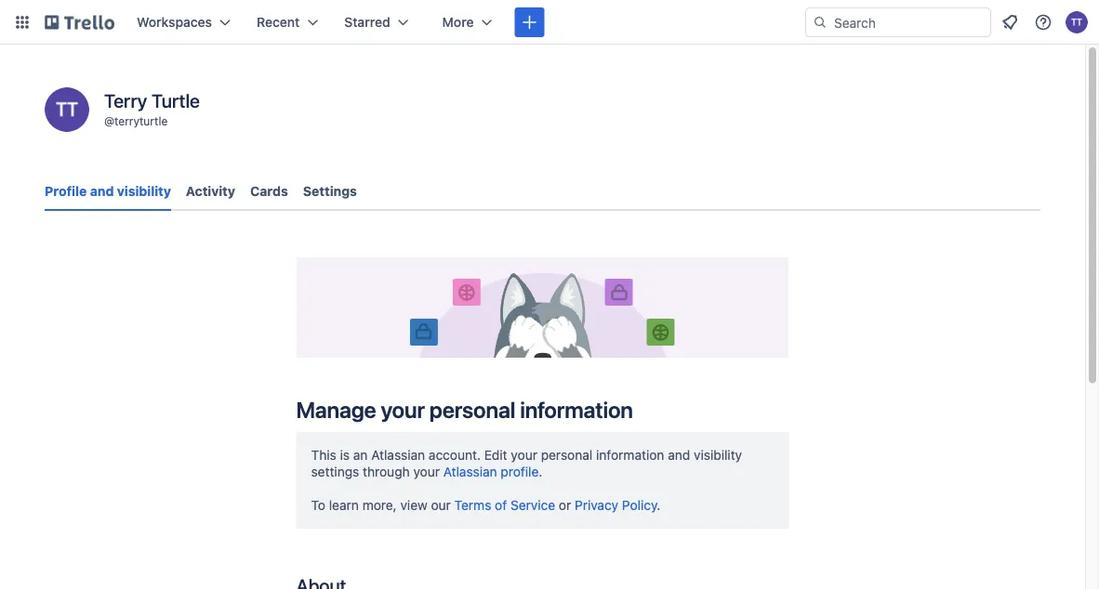 Task type: locate. For each thing, give the bounding box(es) containing it.
@
[[104, 114, 114, 127]]

or
[[559, 498, 572, 513]]

more,
[[363, 498, 397, 513]]

1 horizontal spatial atlassian
[[444, 465, 497, 480]]

0 vertical spatial personal
[[430, 397, 516, 423]]

atlassian
[[371, 448, 425, 463], [444, 465, 497, 480]]

your up the profile
[[511, 448, 538, 463]]

atlassian profile
[[444, 465, 539, 480]]

information inside this is an atlassian account. edit your personal information and visibility settings through your
[[596, 448, 665, 463]]

1 vertical spatial .
[[657, 498, 661, 513]]

an
[[353, 448, 368, 463]]

visibility inside this is an atlassian account. edit your personal information and visibility settings through your
[[694, 448, 743, 463]]

1 horizontal spatial personal
[[541, 448, 593, 463]]

starred
[[345, 14, 391, 30]]

your down account.
[[414, 465, 440, 480]]

information up this is an atlassian account. edit your personal information and visibility settings through your
[[520, 397, 633, 423]]

terry turtle (terryturtle) image right open information menu image
[[1066, 11, 1089, 33]]

your
[[381, 397, 425, 423], [511, 448, 538, 463], [414, 465, 440, 480]]

edit
[[485, 448, 508, 463]]

1 horizontal spatial visibility
[[694, 448, 743, 463]]

policy
[[622, 498, 657, 513]]

this
[[311, 448, 337, 463]]

terry turtle (terryturtle) image
[[1066, 11, 1089, 33], [45, 87, 89, 132]]

and
[[90, 184, 114, 199], [668, 448, 691, 463]]

1 vertical spatial terry turtle (terryturtle) image
[[45, 87, 89, 132]]

back to home image
[[45, 7, 114, 37]]

atlassian inside this is an atlassian account. edit your personal information and visibility settings through your
[[371, 448, 425, 463]]

activity
[[186, 184, 235, 199]]

atlassian down account.
[[444, 465, 497, 480]]

0 horizontal spatial .
[[539, 465, 543, 480]]

1 horizontal spatial terry turtle (terryturtle) image
[[1066, 11, 1089, 33]]

0 horizontal spatial personal
[[430, 397, 516, 423]]

profile
[[45, 184, 87, 199]]

personal up account.
[[430, 397, 516, 423]]

recent button
[[246, 7, 330, 37]]

0 horizontal spatial and
[[90, 184, 114, 199]]

0 horizontal spatial atlassian
[[371, 448, 425, 463]]

1 vertical spatial visibility
[[694, 448, 743, 463]]

0 vertical spatial information
[[520, 397, 633, 423]]

information
[[520, 397, 633, 423], [596, 448, 665, 463]]

. to learn more, view our
[[311, 465, 543, 513]]

1 horizontal spatial and
[[668, 448, 691, 463]]

. up service
[[539, 465, 543, 480]]

1 vertical spatial and
[[668, 448, 691, 463]]

your up through
[[381, 397, 425, 423]]

profile and visibility
[[45, 184, 171, 199]]

0 vertical spatial terry turtle (terryturtle) image
[[1066, 11, 1089, 33]]

2 vertical spatial your
[[414, 465, 440, 480]]

turtle
[[152, 89, 200, 111]]

terry turtle (terryturtle) image inside primary element
[[1066, 11, 1089, 33]]

information up policy
[[596, 448, 665, 463]]

and inside this is an atlassian account. edit your personal information and visibility settings through your
[[668, 448, 691, 463]]

visibility
[[117, 184, 171, 199], [694, 448, 743, 463]]

privacy
[[575, 498, 619, 513]]

0 notifications image
[[999, 11, 1022, 33]]

personal up 'or'
[[541, 448, 593, 463]]

1 vertical spatial personal
[[541, 448, 593, 463]]

more
[[443, 14, 474, 30]]

service
[[511, 498, 556, 513]]

0 vertical spatial .
[[539, 465, 543, 480]]

manage
[[296, 397, 376, 423]]

personal
[[430, 397, 516, 423], [541, 448, 593, 463]]

1 vertical spatial information
[[596, 448, 665, 463]]

cards link
[[250, 175, 288, 208]]

search image
[[813, 15, 828, 30]]

.
[[539, 465, 543, 480], [657, 498, 661, 513]]

terry turtle (terryturtle) image left @
[[45, 87, 89, 132]]

0 vertical spatial atlassian
[[371, 448, 425, 463]]

atlassian up through
[[371, 448, 425, 463]]

0 horizontal spatial visibility
[[117, 184, 171, 199]]

open information menu image
[[1035, 13, 1053, 32]]

1 vertical spatial atlassian
[[444, 465, 497, 480]]

. right privacy
[[657, 498, 661, 513]]

0 horizontal spatial terry turtle (terryturtle) image
[[45, 87, 89, 132]]



Task type: describe. For each thing, give the bounding box(es) containing it.
view
[[401, 498, 428, 513]]

of
[[495, 498, 507, 513]]

Search field
[[828, 8, 991, 36]]

more button
[[431, 7, 504, 37]]

terms
[[455, 498, 492, 513]]

settings
[[311, 465, 359, 480]]

1 vertical spatial your
[[511, 448, 538, 463]]

manage your personal information
[[296, 397, 633, 423]]

learn
[[329, 498, 359, 513]]

terms of service link
[[455, 498, 556, 513]]

privacy policy link
[[575, 498, 657, 513]]

0 vertical spatial your
[[381, 397, 425, 423]]

settings link
[[303, 175, 357, 208]]

recent
[[257, 14, 300, 30]]

our
[[431, 498, 451, 513]]

personal inside this is an atlassian account. edit your personal information and visibility settings through your
[[541, 448, 593, 463]]

is
[[340, 448, 350, 463]]

settings
[[303, 184, 357, 199]]

1 horizontal spatial .
[[657, 498, 661, 513]]

terry
[[104, 89, 147, 111]]

0 vertical spatial and
[[90, 184, 114, 199]]

workspaces
[[137, 14, 212, 30]]

terms of service or privacy policy .
[[455, 498, 661, 513]]

workspaces button
[[126, 7, 242, 37]]

through
[[363, 465, 410, 480]]

profile and visibility link
[[45, 175, 171, 211]]

this is an atlassian account. edit your personal information and visibility settings through your
[[311, 448, 743, 480]]

atlassian profile link
[[444, 465, 539, 480]]

0 vertical spatial visibility
[[117, 184, 171, 199]]

cards
[[250, 184, 288, 199]]

starred button
[[333, 7, 420, 37]]

to
[[311, 498, 326, 513]]

profile
[[501, 465, 539, 480]]

terry turtle @ terryturtle
[[104, 89, 200, 127]]

primary element
[[0, 0, 1100, 45]]

account.
[[429, 448, 481, 463]]

. inside . to learn more, view our
[[539, 465, 543, 480]]

activity link
[[186, 175, 235, 208]]

terryturtle
[[114, 114, 168, 127]]

create board or workspace image
[[521, 13, 539, 32]]



Task type: vqa. For each thing, say whether or not it's contained in the screenshot.
the of
yes



